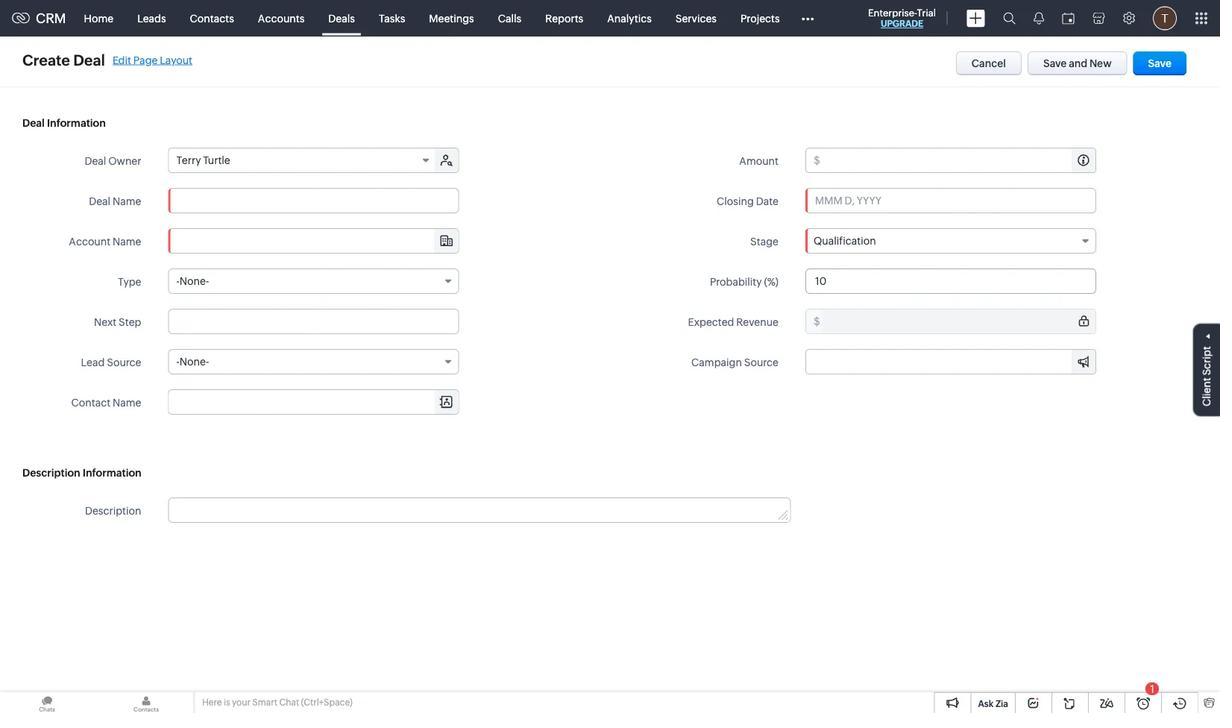 Task type: locate. For each thing, give the bounding box(es) containing it.
create deal edit page layout
[[22, 51, 193, 69]]

type
[[118, 276, 141, 288]]

None field
[[169, 229, 459, 253], [807, 350, 1096, 374], [169, 390, 459, 414], [169, 229, 459, 253], [807, 350, 1096, 374], [169, 390, 459, 414]]

1 vertical spatial description
[[85, 505, 141, 517]]

1 - from the top
[[176, 275, 180, 287]]

1 save from the left
[[1044, 57, 1068, 69]]

- right lead source
[[176, 356, 180, 368]]

1 $ from the top
[[814, 154, 821, 166]]

description
[[22, 467, 80, 479], [85, 505, 141, 517]]

1 vertical spatial -
[[176, 356, 180, 368]]

qualification
[[814, 235, 877, 247]]

smart
[[253, 698, 278, 708]]

stage
[[751, 235, 779, 247]]

reports
[[546, 12, 584, 24]]

$ right amount
[[814, 154, 821, 166]]

1 horizontal spatial save
[[1149, 57, 1172, 69]]

description information
[[22, 467, 142, 479]]

terry
[[176, 154, 201, 166]]

name for contact name
[[113, 397, 141, 409]]

2 vertical spatial name
[[113, 397, 141, 409]]

0 vertical spatial name
[[113, 195, 141, 207]]

campaign
[[692, 356, 743, 368]]

turtle
[[203, 154, 230, 166]]

save for save
[[1149, 57, 1172, 69]]

save inside save and new button
[[1044, 57, 1068, 69]]

2 none- from the top
[[180, 356, 209, 368]]

expected revenue
[[688, 316, 779, 328]]

save inside save button
[[1149, 57, 1172, 69]]

chats image
[[0, 693, 94, 713]]

next
[[94, 316, 117, 328]]

1 -none- field from the top
[[168, 269, 459, 294]]

2 $ from the top
[[814, 316, 821, 328]]

contacts link
[[178, 0, 246, 36]]

upgrade
[[881, 19, 924, 29]]

0 vertical spatial description
[[22, 467, 80, 479]]

tasks link
[[367, 0, 417, 36]]

2 name from the top
[[113, 235, 141, 247]]

your
[[232, 698, 251, 708]]

deal left 'owner' at the top left of the page
[[85, 155, 106, 167]]

1 vertical spatial information
[[83, 467, 142, 479]]

source down revenue
[[745, 356, 779, 368]]

-none- field for lead source
[[168, 349, 459, 375]]

-
[[176, 275, 180, 287], [176, 356, 180, 368]]

deal
[[73, 51, 105, 69], [22, 117, 45, 129], [85, 155, 106, 167], [89, 195, 111, 207]]

here
[[202, 698, 222, 708]]

client script
[[1202, 346, 1214, 407]]

create menu element
[[958, 0, 995, 36]]

information
[[47, 117, 106, 129], [83, 467, 142, 479]]

-None- field
[[168, 269, 459, 294], [168, 349, 459, 375]]

- right type
[[176, 275, 180, 287]]

3 name from the top
[[113, 397, 141, 409]]

deal name
[[89, 195, 141, 207]]

0 horizontal spatial source
[[107, 356, 141, 368]]

source right lead
[[107, 356, 141, 368]]

save and new
[[1044, 57, 1112, 69]]

information for deal information
[[47, 117, 106, 129]]

meetings link
[[417, 0, 486, 36]]

2 source from the left
[[745, 356, 779, 368]]

$ right revenue
[[814, 316, 821, 328]]

home link
[[72, 0, 125, 36]]

source for campaign source
[[745, 356, 779, 368]]

1 horizontal spatial description
[[85, 505, 141, 517]]

name
[[113, 195, 141, 207], [113, 235, 141, 247], [113, 397, 141, 409]]

$
[[814, 154, 821, 166], [814, 316, 821, 328]]

calendar image
[[1063, 12, 1075, 24]]

calls link
[[486, 0, 534, 36]]

1 vertical spatial name
[[113, 235, 141, 247]]

tasks
[[379, 12, 405, 24]]

deal up the account name
[[89, 195, 111, 207]]

accounts link
[[246, 0, 317, 36]]

layout
[[160, 54, 193, 66]]

reports link
[[534, 0, 596, 36]]

analytics
[[608, 12, 652, 24]]

2 -none- field from the top
[[168, 349, 459, 375]]

1 vertical spatial $
[[814, 316, 821, 328]]

none-
[[180, 275, 209, 287], [180, 356, 209, 368]]

save and new button
[[1028, 51, 1128, 75]]

None text field
[[823, 149, 1096, 172], [168, 309, 459, 334], [823, 310, 1096, 334], [169, 390, 459, 414], [169, 499, 791, 522], [823, 149, 1096, 172], [168, 309, 459, 334], [823, 310, 1096, 334], [169, 390, 459, 414], [169, 499, 791, 522]]

services link
[[664, 0, 729, 36]]

description for description
[[85, 505, 141, 517]]

cancel button
[[957, 51, 1022, 75]]

2 - from the top
[[176, 356, 180, 368]]

save down profile element
[[1149, 57, 1172, 69]]

lead source
[[81, 356, 141, 368]]

-none-
[[176, 275, 209, 287], [176, 356, 209, 368]]

crm link
[[12, 11, 66, 26]]

source for lead source
[[107, 356, 141, 368]]

name right account
[[113, 235, 141, 247]]

0 vertical spatial information
[[47, 117, 106, 129]]

contact name
[[71, 397, 141, 409]]

home
[[84, 12, 114, 24]]

closing date
[[717, 195, 779, 207]]

contact
[[71, 397, 111, 409]]

2 save from the left
[[1149, 57, 1172, 69]]

leads link
[[125, 0, 178, 36]]

accounts
[[258, 12, 305, 24]]

0 vertical spatial $
[[814, 154, 821, 166]]

0 vertical spatial -
[[176, 275, 180, 287]]

1 source from the left
[[107, 356, 141, 368]]

information up deal owner
[[47, 117, 106, 129]]

campaign source
[[692, 356, 779, 368]]

0 vertical spatial -none- field
[[168, 269, 459, 294]]

profile image
[[1154, 6, 1178, 30]]

save left and on the top right
[[1044, 57, 1068, 69]]

None text field
[[168, 188, 459, 213], [169, 229, 459, 253], [806, 269, 1097, 294], [807, 350, 1096, 374], [168, 188, 459, 213], [169, 229, 459, 253], [806, 269, 1097, 294], [807, 350, 1096, 374]]

owner
[[108, 155, 141, 167]]

1 name from the top
[[113, 195, 141, 207]]

0 vertical spatial -none-
[[176, 275, 209, 287]]

1 horizontal spatial source
[[745, 356, 779, 368]]

0 horizontal spatial save
[[1044, 57, 1068, 69]]

enterprise-trial upgrade
[[869, 7, 937, 29]]

name right contact
[[113, 397, 141, 409]]

1 none- from the top
[[180, 275, 209, 287]]

client
[[1202, 378, 1214, 407]]

- for lead source
[[176, 356, 180, 368]]

lead
[[81, 356, 105, 368]]

source
[[107, 356, 141, 368], [745, 356, 779, 368]]

1 vertical spatial none-
[[180, 356, 209, 368]]

crm
[[36, 11, 66, 26]]

-none- for lead source
[[176, 356, 209, 368]]

1 -none- from the top
[[176, 275, 209, 287]]

1 vertical spatial -none- field
[[168, 349, 459, 375]]

ask
[[979, 699, 994, 709]]

1 vertical spatial -none-
[[176, 356, 209, 368]]

revenue
[[737, 316, 779, 328]]

Terry Turtle field
[[169, 149, 436, 172]]

2 -none- from the top
[[176, 356, 209, 368]]

name down 'owner' at the top left of the page
[[113, 195, 141, 207]]

create menu image
[[967, 9, 986, 27]]

is
[[224, 698, 230, 708]]

save for save and new
[[1044, 57, 1068, 69]]

0 horizontal spatial description
[[22, 467, 80, 479]]

save
[[1044, 57, 1068, 69], [1149, 57, 1172, 69]]

save button
[[1134, 51, 1187, 75]]

script
[[1202, 346, 1214, 376]]

Other Modules field
[[792, 6, 824, 30]]

expected
[[688, 316, 735, 328]]

zia
[[996, 699, 1009, 709]]

(%)
[[765, 276, 779, 288]]

0 vertical spatial none-
[[180, 275, 209, 287]]

signals element
[[1025, 0, 1054, 37]]

deal down create
[[22, 117, 45, 129]]

name for deal name
[[113, 195, 141, 207]]

information down the contact name
[[83, 467, 142, 479]]



Task type: vqa. For each thing, say whether or not it's contained in the screenshot.
second Source from the right
yes



Task type: describe. For each thing, give the bounding box(es) containing it.
enterprise-
[[869, 7, 918, 18]]

deal for deal owner
[[85, 155, 106, 167]]

-none- for type
[[176, 275, 209, 287]]

profile element
[[1145, 0, 1187, 36]]

search image
[[1004, 12, 1016, 25]]

projects link
[[729, 0, 792, 36]]

meetings
[[429, 12, 474, 24]]

projects
[[741, 12, 780, 24]]

$ for expected revenue
[[814, 316, 821, 328]]

account name
[[69, 235, 141, 247]]

calls
[[498, 12, 522, 24]]

services
[[676, 12, 717, 24]]

trial
[[918, 7, 937, 18]]

analytics link
[[596, 0, 664, 36]]

next step
[[94, 316, 141, 328]]

(ctrl+space)
[[301, 698, 353, 708]]

amount
[[740, 155, 779, 167]]

terry turtle
[[176, 154, 230, 166]]

contacts
[[190, 12, 234, 24]]

step
[[119, 316, 141, 328]]

deal information
[[22, 117, 106, 129]]

name for account name
[[113, 235, 141, 247]]

-none- field for type
[[168, 269, 459, 294]]

closing
[[717, 195, 754, 207]]

deal left edit
[[73, 51, 105, 69]]

MMM D, YYYY text field
[[806, 188, 1097, 213]]

here is your smart chat (ctrl+space)
[[202, 698, 353, 708]]

deals link
[[317, 0, 367, 36]]

- for type
[[176, 275, 180, 287]]

deals
[[329, 12, 355, 24]]

cancel
[[972, 57, 1007, 69]]

leads
[[137, 12, 166, 24]]

edit page layout link
[[113, 54, 193, 66]]

probability
[[710, 276, 762, 288]]

chat
[[279, 698, 299, 708]]

probability (%)
[[710, 276, 779, 288]]

Qualification field
[[806, 228, 1097, 254]]

none- for type
[[180, 275, 209, 287]]

contacts image
[[99, 693, 193, 713]]

search element
[[995, 0, 1025, 37]]

create
[[22, 51, 70, 69]]

1
[[1151, 683, 1155, 695]]

and
[[1070, 57, 1088, 69]]

deal for deal name
[[89, 195, 111, 207]]

deal owner
[[85, 155, 141, 167]]

signals image
[[1034, 12, 1045, 25]]

information for description information
[[83, 467, 142, 479]]

deal for deal information
[[22, 117, 45, 129]]

edit
[[113, 54, 131, 66]]

account
[[69, 235, 111, 247]]

none- for lead source
[[180, 356, 209, 368]]

date
[[757, 195, 779, 207]]

$ for amount
[[814, 154, 821, 166]]

page
[[133, 54, 158, 66]]

new
[[1090, 57, 1112, 69]]

ask zia
[[979, 699, 1009, 709]]

description for description information
[[22, 467, 80, 479]]



